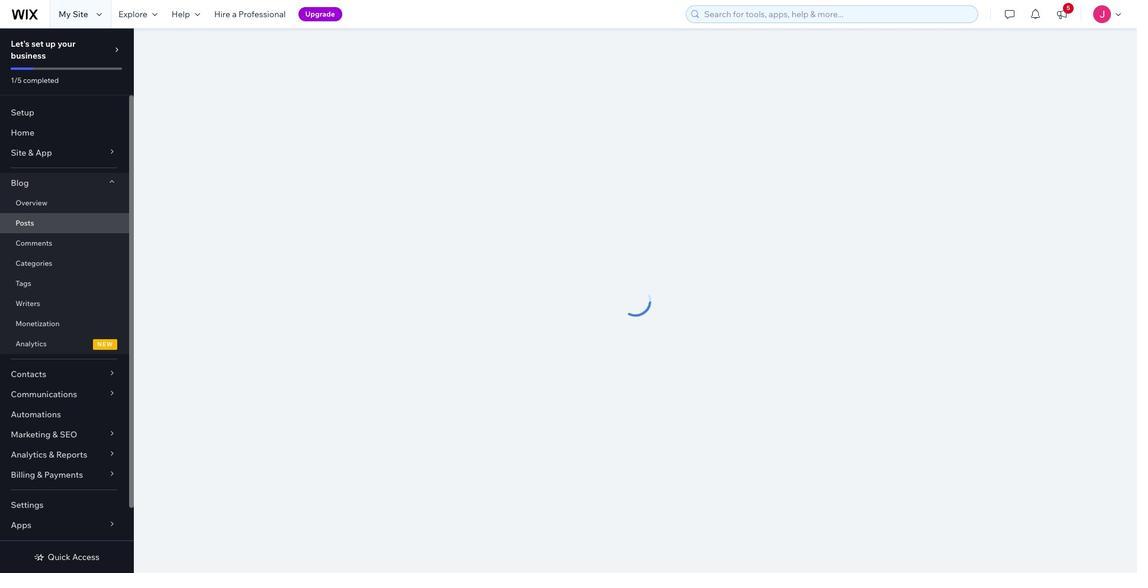 Task type: locate. For each thing, give the bounding box(es) containing it.
writers
[[16, 299, 41, 308]]

& inside popup button
[[50, 450, 55, 460]]

new
[[98, 341, 114, 348]]

quick access
[[48, 552, 100, 563]]

marketing & seo
[[12, 430, 78, 440]]

1/5 completed
[[12, 76, 60, 85]]

analytics
[[16, 339, 47, 348], [12, 450, 48, 460]]

quick
[[48, 552, 71, 563]]

automations link
[[0, 405, 130, 425]]

comments
[[16, 239, 53, 248]]

analytics & reports
[[12, 450, 88, 460]]

site
[[73, 9, 88, 20], [12, 148, 27, 158]]

communications button
[[0, 384, 130, 405]]

site down 'home'
[[12, 148, 27, 158]]

setup link
[[0, 102, 130, 123]]

1/5
[[12, 76, 22, 85]]

0 horizontal spatial site
[[12, 148, 27, 158]]

reports
[[57, 450, 88, 460]]

&
[[29, 148, 34, 158], [53, 430, 59, 440], [50, 450, 55, 460], [38, 470, 43, 480]]

0 vertical spatial analytics
[[16, 339, 47, 348]]

writers link
[[0, 294, 130, 314]]

home link
[[0, 123, 130, 143]]

& left seo on the bottom of the page
[[53, 430, 59, 440]]

blog
[[12, 178, 30, 188]]

settings link
[[0, 495, 130, 515]]

hire a professional
[[214, 9, 286, 20]]

sidebar element
[[0, 28, 135, 573]]

& for marketing
[[53, 430, 59, 440]]

blog button
[[0, 173, 130, 193]]

5
[[1067, 4, 1071, 12]]

your
[[58, 39, 76, 49]]

1 vertical spatial analytics
[[12, 450, 48, 460]]

business
[[12, 50, 47, 61]]

& left reports
[[50, 450, 55, 460]]

apps
[[12, 520, 32, 531]]

& left app
[[29, 148, 34, 158]]

categories
[[16, 259, 53, 268]]

hire
[[214, 9, 230, 20]]

analytics down monetization
[[16, 339, 47, 348]]

contacts button
[[0, 364, 130, 384]]

my
[[59, 9, 71, 20]]

1 horizontal spatial site
[[73, 9, 88, 20]]

communications
[[12, 389, 78, 400]]

site right my
[[73, 9, 88, 20]]

posts
[[16, 219, 35, 227]]

upgrade button
[[298, 7, 342, 21]]

Search for tools, apps, help & more... field
[[701, 6, 975, 23]]

home
[[12, 127, 35, 138]]

tags link
[[0, 274, 130, 294]]

0 vertical spatial site
[[73, 9, 88, 20]]

setup
[[12, 107, 35, 118]]

contacts
[[12, 369, 47, 380]]

cms link
[[0, 536, 130, 556]]

let's
[[12, 39, 30, 49]]

& right the billing
[[38, 470, 43, 480]]

& for site
[[29, 148, 34, 158]]

cms
[[12, 540, 31, 551]]

analytics down marketing
[[12, 450, 48, 460]]

billing
[[12, 470, 36, 480]]

analytics inside popup button
[[12, 450, 48, 460]]

1 vertical spatial site
[[12, 148, 27, 158]]

5 button
[[1049, 0, 1075, 28]]



Task type: vqa. For each thing, say whether or not it's contained in the screenshot.
form
no



Task type: describe. For each thing, give the bounding box(es) containing it.
billing & payments button
[[0, 465, 130, 485]]

app
[[36, 148, 53, 158]]

marketing
[[12, 430, 51, 440]]

hire a professional link
[[207, 0, 293, 28]]

seo
[[61, 430, 78, 440]]

site & app button
[[0, 143, 130, 163]]

upgrade
[[305, 9, 335, 18]]

marketing & seo button
[[0, 425, 130, 445]]

analytics for analytics & reports
[[12, 450, 48, 460]]

overview link
[[0, 193, 130, 213]]

help button
[[165, 0, 207, 28]]

categories link
[[0, 254, 130, 274]]

automations
[[12, 409, 62, 420]]

comments link
[[0, 233, 130, 254]]

quick access button
[[34, 552, 100, 563]]

settings
[[12, 500, 44, 511]]

let's set up your business
[[12, 39, 76, 61]]

billing & payments
[[12, 470, 84, 480]]

my site
[[59, 9, 88, 20]]

site & app
[[12, 148, 53, 158]]

professional
[[239, 9, 286, 20]]

analytics for analytics
[[16, 339, 47, 348]]

& for billing
[[38, 470, 43, 480]]

& for analytics
[[50, 450, 55, 460]]

access
[[73, 552, 100, 563]]

overview
[[16, 198, 48, 207]]

explore
[[118, 9, 147, 20]]

help
[[172, 9, 190, 20]]

monetization link
[[0, 314, 130, 334]]

set
[[32, 39, 44, 49]]

a
[[232, 9, 237, 20]]

apps button
[[0, 515, 130, 536]]

payments
[[45, 470, 84, 480]]

tags
[[16, 279, 32, 288]]

site inside site & app dropdown button
[[12, 148, 27, 158]]

completed
[[24, 76, 60, 85]]

up
[[46, 39, 56, 49]]

posts link
[[0, 213, 130, 233]]

analytics & reports button
[[0, 445, 130, 465]]

monetization
[[16, 319, 60, 328]]



